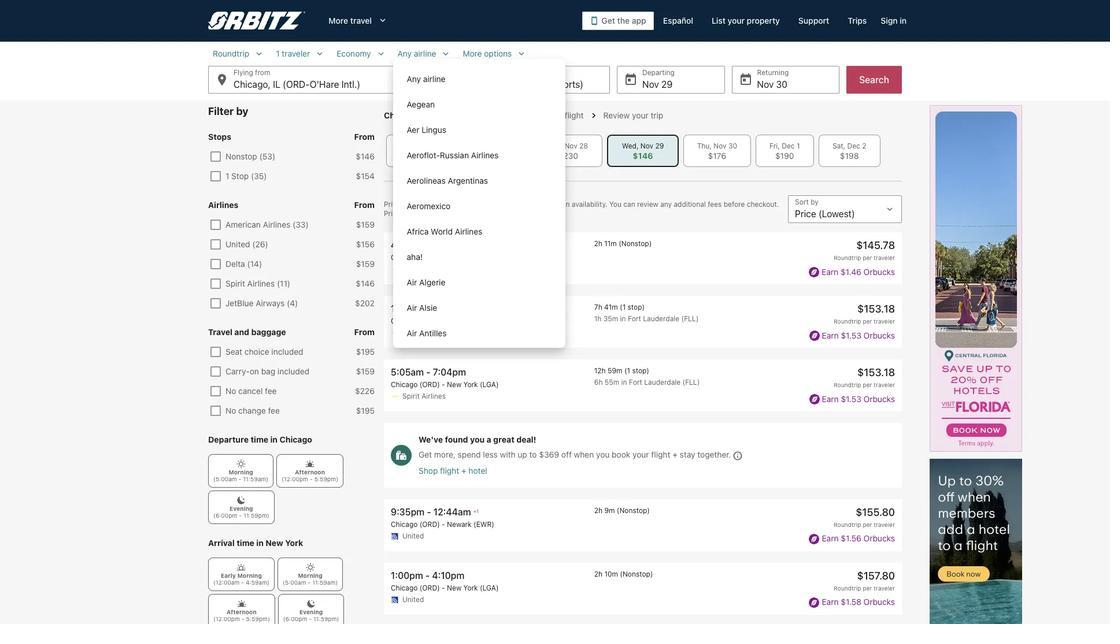Task type: describe. For each thing, give the bounding box(es) containing it.
1 horizontal spatial +
[[673, 450, 678, 460]]

xsmall image for top morning 5:00am through 11:59am element
[[236, 460, 245, 469]]

1 horizontal spatial (5:00am
[[283, 579, 306, 586]]

from for $146
[[354, 132, 375, 142]]

traveler for 1:00pm - 4:10pm
[[874, 585, 895, 592]]

air for air alsie
[[407, 303, 417, 313]]

airline inside menu
[[423, 74, 445, 84]]

york for 5:05am - 7:04pm
[[463, 381, 478, 389]]

1 vertical spatial evening 6:00pm through 11:59pm element
[[278, 594, 344, 624]]

you inside prices displayed include taxes and may change based on availability. you can review any additional fees before checkout. prices are not final until you complete your purchase.
[[463, 209, 475, 218]]

$146 for nonstop (53)
[[356, 151, 375, 161]]

(nonstop) for $145.78
[[619, 239, 652, 248]]

2h 9m (nonstop)
[[594, 506, 650, 515]]

earn $1.53 orbucks for 10:23am - 7:04pm
[[822, 331, 895, 340]]

0 vertical spatial spirit
[[225, 279, 245, 288]]

air algerie
[[407, 278, 445, 287]]

availability.
[[572, 200, 607, 209]]

american
[[225, 220, 261, 230]]

1 horizontal spatial 11:59pm)
[[313, 616, 339, 623]]

fort for 5:05am - 7:04pm
[[629, 378, 642, 387]]

(ord) for 10:23am
[[420, 317, 440, 326]]

choice
[[245, 347, 269, 357]]

0 horizontal spatial afternoon 12:00pm through 5:59pm element
[[208, 594, 275, 624]]

traveler inside button
[[282, 49, 310, 58]]

change inside prices displayed include taxes and may change based on availability. you can review any additional fees before checkout. prices are not final until you complete your purchase.
[[514, 200, 538, 209]]

1 horizontal spatial (6:00pm
[[283, 616, 307, 623]]

spirit airlines for 5:05am
[[402, 392, 446, 401]]

aeroflot-russian airlines link
[[393, 142, 565, 168]]

traveler inside $155.80 roundtrip per traveler
[[874, 521, 895, 528]]

orbitz logo image
[[208, 12, 305, 30]]

list your property
[[712, 16, 780, 25]]

nov 29
[[642, 79, 672, 90]]

(fll) for 5:05am - 7:04pm
[[683, 378, 700, 387]]

traveler for 5:05am - 7:04pm
[[874, 382, 895, 389]]

more for more options
[[463, 49, 482, 58]]

flight down more,
[[440, 466, 459, 476]]

(ewr)
[[474, 520, 494, 529]]

chicago (ord) - newark (ewr)
[[391, 520, 494, 529]]

0 vertical spatial included
[[271, 347, 303, 357]]

download the app button image
[[590, 16, 599, 25]]

filter
[[208, 105, 234, 117]]

1:00pm
[[391, 571, 423, 581]]

new york, ny (nyc-all airports) button
[[422, 66, 610, 94]]

$195 for seat choice included
[[356, 347, 375, 357]]

nov 29 button
[[617, 66, 725, 94]]

per for 5:05am - 7:04pm
[[863, 382, 872, 389]]

(ord) for 5:05am
[[420, 381, 440, 389]]

traveler for 4:23pm - 7:34pm
[[874, 254, 895, 261]]

nov inside nov 30 button
[[757, 79, 774, 90]]

fri,
[[769, 142, 780, 150]]

aer lingus link
[[393, 117, 565, 142]]

in inside 7h 41m (1 stop) 1h 35m in fort lauderdale (fll)
[[620, 315, 626, 323]]

returning
[[528, 110, 562, 120]]

loyalty logo image for 10:23am - 7:04pm
[[809, 331, 820, 341]]

air for air antilles
[[407, 328, 417, 338]]

no cancel fee
[[225, 386, 277, 396]]

loyalty logo image for 1:00pm - 4:10pm
[[809, 598, 819, 608]]

$226
[[355, 386, 375, 396]]

$146 for spirit airlines (11)
[[356, 279, 375, 288]]

per inside $155.80 roundtrip per traveler
[[863, 521, 872, 528]]

in up early morning 12:00am through 4:59am element
[[256, 538, 264, 548]]

united for $155.80
[[402, 532, 424, 540]]

$155.80 roundtrip per traveler
[[834, 506, 895, 528]]

airways
[[256, 298, 285, 308]]

on inside prices displayed include taxes and may change based on availability. you can review any additional fees before checkout. prices are not final until you complete your purchase.
[[562, 200, 570, 209]]

nov for $466
[[417, 142, 430, 150]]

0 vertical spatial (5:00am
[[213, 476, 237, 483]]

chicago for 1:00pm
[[391, 584, 418, 593]]

aerolineas argentinas
[[407, 176, 488, 186]]

0 horizontal spatial afternoon
[[227, 609, 257, 616]]

nonstop
[[225, 151, 257, 161]]

lauderdale for 10:23am - 7:04pm
[[643, 315, 679, 323]]

$157.80 roundtrip per traveler
[[834, 570, 895, 592]]

get for get more, spend less with up to $369 off when you book your flight + stay together.
[[419, 450, 432, 460]]

arrival time in new york
[[208, 538, 303, 548]]

include
[[439, 200, 463, 209]]

7:34pm
[[433, 240, 467, 250]]

menu containing any airline
[[393, 66, 565, 624]]

per for 1:00pm - 4:10pm
[[863, 585, 872, 592]]

search button
[[846, 66, 902, 94]]

airlines up american
[[208, 200, 238, 210]]

earn for 10:23am - 7:04pm
[[822, 331, 839, 340]]

5:59pm) for the leftmost afternoon 12:00pm through 5:59pm element
[[246, 616, 270, 623]]

choose for choose departing flight
[[384, 110, 414, 120]]

orbucks for 5:05am - 7:04pm
[[864, 394, 895, 404]]

0 horizontal spatial (12:00pm
[[213, 616, 240, 623]]

delta (14)
[[225, 259, 262, 269]]

0 vertical spatial morning 5:00am through 11:59am element
[[208, 454, 274, 488]]

united for $157.80
[[402, 595, 424, 604]]

early morning (12:00am - 4:59am)
[[213, 572, 269, 586]]

york,
[[469, 79, 490, 90]]

argentinas
[[448, 176, 488, 186]]

1 horizontal spatial (12:00pm
[[282, 476, 308, 483]]

displayed
[[406, 200, 437, 209]]

wed,
[[622, 142, 639, 150]]

any airline inside button
[[398, 49, 436, 58]]

and inside prices displayed include taxes and may change based on availability. you can review any additional fees before checkout. prices are not final until you complete your purchase.
[[484, 200, 496, 209]]

27
[[507, 142, 515, 150]]

shop
[[419, 466, 438, 476]]

1:00pm - 4:10pm chicago (ord) - new york (lga)
[[391, 571, 499, 593]]

roundtrip for 1:00pm - 4:10pm
[[834, 585, 861, 592]]

$230
[[558, 151, 578, 161]]

55m
[[605, 378, 619, 387]]

swap origin and destination image
[[402, 73, 416, 87]]

5:59pm) for afternoon 12:00pm through 5:59pm element to the right
[[314, 476, 338, 483]]

(lga) for 1:00pm - 4:10pm
[[480, 584, 499, 593]]

new for 5:05am - 7:04pm
[[447, 381, 461, 389]]

nov for $176
[[714, 142, 726, 150]]

air alsie link
[[393, 295, 565, 320]]

$153.18 for 5:05am - 7:04pm
[[857, 367, 895, 379]]

less
[[483, 450, 498, 460]]

1 vertical spatial you
[[470, 435, 485, 445]]

a
[[487, 435, 491, 445]]

options
[[484, 49, 512, 58]]

air antilles link
[[393, 320, 565, 346]]

new inside dropdown button
[[448, 79, 467, 90]]

economy button
[[332, 49, 391, 59]]

1 for 1 stop (35)
[[225, 171, 229, 181]]

1 vertical spatial morning 5:00am through 11:59am element
[[277, 558, 343, 591]]

great
[[493, 435, 514, 445]]

may
[[498, 200, 512, 209]]

dec for $198
[[847, 142, 860, 150]]

aha! link
[[393, 244, 565, 269]]

orbucks for 4:23pm - 7:34pm
[[864, 267, 895, 277]]

$145.78 roundtrip per traveler
[[834, 239, 895, 261]]

59m
[[608, 367, 622, 375]]

afternoon (12:00pm - 5:59pm) for the leftmost afternoon 12:00pm through 5:59pm element
[[213, 609, 270, 623]]

1 horizontal spatial evening (6:00pm - 11:59pm)
[[283, 609, 339, 623]]

flight up shop flight + hotel link
[[651, 450, 670, 460]]

chicago down 9:35pm
[[391, 520, 418, 529]]

2 prices from the top
[[384, 209, 404, 218]]

xsmall image for top evening 6:00pm through 11:59pm "element"
[[237, 496, 246, 505]]

russian
[[440, 150, 469, 160]]

step 2 of 3. choose returning flight, choose returning flight element
[[498, 110, 603, 121]]

ny
[[493, 79, 505, 90]]

aeromexico
[[407, 201, 451, 211]]

fee for no cancel fee
[[265, 386, 277, 396]]

to
[[529, 450, 537, 460]]

chicago, il (ord-o'hare intl.)
[[234, 79, 360, 90]]

(nyc-
[[508, 79, 534, 90]]

choose returning flight
[[498, 110, 584, 120]]

deal!
[[516, 435, 536, 445]]

search
[[859, 75, 889, 85]]

spirit for 5:05am
[[402, 392, 420, 401]]

dec for $190
[[782, 142, 795, 150]]

travel
[[350, 16, 372, 25]]

air algerie link
[[393, 269, 565, 295]]

we've found you a great deal!
[[419, 435, 536, 445]]

stop) for 10:23am - 7:04pm
[[628, 303, 645, 312]]

$159 for american airlines (33)
[[356, 220, 375, 230]]

time for arrival
[[237, 538, 254, 548]]

shop flight + hotel
[[419, 466, 487, 476]]

1 vertical spatial change
[[238, 406, 266, 416]]

4 (ord) from the top
[[420, 520, 440, 529]]

(1 for 5:05am - 7:04pm
[[624, 367, 630, 375]]

earn $1.53 orbucks for 5:05am - 7:04pm
[[822, 394, 895, 404]]

any inside button
[[398, 49, 412, 58]]

earn for 1:00pm - 4:10pm
[[822, 597, 839, 607]]

fees
[[708, 200, 722, 209]]

your right list
[[728, 16, 745, 25]]

morning down the 'departure'
[[229, 469, 253, 476]]

aerolineas
[[407, 176, 446, 186]]

7:04pm for 10:23am - 7:04pm
[[437, 304, 470, 314]]

africa world airlines link
[[393, 219, 565, 244]]

12h
[[594, 367, 606, 375]]

earn $1.46 orbucks
[[822, 267, 895, 277]]

tue, nov 28 $230
[[549, 142, 588, 161]]

$146 inside wed, nov 29 $146
[[633, 151, 653, 161]]

morning right 4:59am)
[[298, 572, 322, 579]]

loyalty logo image for 4:23pm - 7:34pm
[[809, 267, 819, 278]]

(ord) for 1:00pm
[[420, 584, 440, 593]]

no for no cancel fee
[[225, 386, 236, 396]]

earn $1.56 orbucks
[[822, 534, 895, 544]]

aeroflot-russian airlines
[[407, 150, 499, 160]]

off
[[561, 450, 572, 460]]

from for $159
[[354, 200, 375, 210]]

spirit airlines for 10:23am
[[402, 328, 446, 337]]

+1
[[473, 508, 479, 514]]

0 horizontal spatial on
[[250, 367, 259, 376]]

$198
[[840, 151, 859, 161]]

united (26)
[[225, 239, 268, 249]]

in inside 12h 59m (1 stop) 6h 55m in fort lauderdale (fll)
[[621, 378, 627, 387]]

1 stop (35)
[[225, 171, 267, 181]]

get the app link
[[582, 12, 654, 30]]

chicago for departure
[[280, 435, 312, 445]]

filter by
[[208, 105, 248, 117]]

mon,
[[474, 142, 491, 150]]

30 inside button
[[776, 79, 787, 90]]

chicago for 5:05am
[[391, 381, 418, 389]]

in down no change fee
[[270, 435, 278, 445]]

2 vertical spatial you
[[596, 450, 610, 460]]

roundtrip inside button
[[213, 49, 249, 58]]

roundtrip for 5:05am - 7:04pm
[[834, 382, 861, 389]]

29 inside button
[[661, 79, 672, 90]]

4:23pm - 7:34pm chicago (ord) - new york (lga)
[[391, 240, 499, 262]]

more options
[[463, 49, 512, 58]]



Task type: locate. For each thing, give the bounding box(es) containing it.
$1.56
[[841, 534, 861, 544]]

(ord) inside 4:23pm - 7:34pm chicago (ord) - new york (lga)
[[420, 253, 440, 262]]

york
[[463, 253, 478, 262], [463, 317, 478, 326], [463, 381, 478, 389], [285, 538, 303, 548], [463, 584, 478, 593]]

0 vertical spatial (nonstop)
[[619, 239, 652, 248]]

1 vertical spatial airline
[[423, 74, 445, 84]]

traveler inside $157.80 roundtrip per traveler
[[874, 585, 895, 592]]

chicago down the 4:23pm
[[391, 253, 418, 262]]

from down $202
[[354, 327, 375, 337]]

(1 right 41m
[[620, 303, 626, 312]]

1 horizontal spatial 5:59pm)
[[314, 476, 338, 483]]

the
[[617, 16, 630, 25]]

morning (5:00am - 11:59am) down the 'departure'
[[213, 469, 268, 483]]

1 traveler
[[276, 49, 310, 58]]

stay
[[680, 450, 695, 460]]

1 horizontal spatial small image
[[376, 49, 386, 59]]

(lga) for 10:23am - 7:04pm
[[480, 317, 499, 326]]

+ left hotel
[[461, 466, 466, 476]]

aer lingus
[[407, 125, 446, 135]]

1 $195 from the top
[[356, 347, 375, 357]]

2 (lga) from the top
[[480, 317, 499, 326]]

1 earn $1.53 orbucks from the top
[[822, 331, 895, 340]]

0 vertical spatial xsmall image
[[236, 460, 245, 469]]

hotel
[[469, 466, 487, 476]]

get down we've
[[419, 450, 432, 460]]

morning 5:00am through 11:59am element right 4:59am)
[[277, 558, 343, 591]]

you left book
[[596, 450, 610, 460]]

traveler inside $145.78 roundtrip per traveler
[[874, 254, 895, 261]]

on
[[562, 200, 570, 209], [250, 367, 259, 376]]

any up swap origin and destination icon
[[398, 49, 412, 58]]

change up purchase.
[[514, 200, 538, 209]]

jetblue airways (4)
[[225, 298, 298, 308]]

1 vertical spatial (fll)
[[683, 378, 700, 387]]

$159 up $156
[[356, 220, 375, 230]]

1 vertical spatial spirit
[[402, 328, 420, 337]]

included right bag at the left of page
[[277, 367, 309, 376]]

(26)
[[252, 239, 268, 249]]

chicago inside 1:00pm - 4:10pm chicago (ord) - new york (lga)
[[391, 584, 418, 593]]

0 horizontal spatial get
[[419, 450, 432, 460]]

flight right returning
[[565, 110, 584, 120]]

your left the trip
[[632, 110, 648, 120]]

york inside 4:23pm - 7:34pm chicago (ord) - new york (lga)
[[463, 253, 478, 262]]

(ord) inside 10:23am - 7:04pm chicago (ord) - new york (lga)
[[420, 317, 440, 326]]

5 (ord) from the top
[[420, 584, 440, 593]]

0 horizontal spatial 11:59pm)
[[243, 512, 269, 519]]

airlines up jetblue airways (4)
[[247, 279, 275, 288]]

1 vertical spatial 7:04pm
[[433, 367, 466, 378]]

departing
[[416, 110, 455, 120]]

3 $159 from the top
[[356, 367, 375, 376]]

0 vertical spatial time
[[251, 435, 268, 445]]

airline up swap origin and destination icon
[[414, 49, 436, 58]]

fee down bag at the left of page
[[265, 386, 277, 396]]

2h 10m (nonstop)
[[594, 570, 653, 579]]

1 air from the top
[[407, 278, 417, 287]]

morning 5:00am through 11:59am element
[[208, 454, 274, 488], [277, 558, 343, 591]]

3 orbucks from the top
[[864, 394, 895, 404]]

(nonstop) for $155.80
[[617, 506, 650, 515]]

complete
[[477, 209, 507, 218]]

roundtrip inside $145.78 roundtrip per traveler
[[834, 254, 861, 261]]

choose up aer
[[384, 110, 414, 120]]

mon, nov 27 $301
[[474, 142, 515, 161]]

chicago inside 10:23am - 7:04pm chicago (ord) - new york (lga)
[[391, 317, 418, 326]]

from down $154
[[354, 200, 375, 210]]

2 spirit airlines from the top
[[402, 392, 446, 401]]

in right the sign
[[900, 16, 907, 25]]

0 vertical spatial (6:00pm
[[213, 512, 237, 519]]

stop) for 5:05am - 7:04pm
[[632, 367, 649, 375]]

sat, dec 2 $198
[[833, 142, 866, 161]]

2 choose from the left
[[498, 110, 526, 120]]

spirit airlines (11)
[[225, 279, 290, 288]]

0 vertical spatial 11:59pm)
[[243, 512, 269, 519]]

1 vertical spatial more
[[463, 49, 482, 58]]

morning (5:00am - 11:59am) for bottom morning 5:00am through 11:59am element
[[283, 572, 338, 586]]

wed, nov 29 $146
[[622, 142, 664, 161]]

nov inside tue, nov 28 $230
[[564, 142, 577, 150]]

air left alsie
[[407, 303, 417, 313]]

0 vertical spatial united
[[225, 239, 250, 249]]

30
[[776, 79, 787, 90], [728, 142, 737, 150]]

prices displayed include taxes and may change based on availability. you can review any additional fees before checkout. prices are not final until you complete your purchase.
[[384, 200, 779, 218]]

up
[[518, 450, 527, 460]]

(fll) for 10:23am - 7:04pm
[[681, 315, 699, 323]]

algerie
[[419, 278, 445, 287]]

7:04pm inside 10:23am - 7:04pm chicago (ord) - new york (lga)
[[437, 304, 470, 314]]

11:59am)
[[243, 476, 268, 483], [312, 579, 338, 586]]

3 small image from the left
[[516, 49, 527, 59]]

3 earn from the top
[[822, 394, 839, 404]]

$1.46
[[841, 267, 861, 277]]

(1 inside 12h 59m (1 stop) 6h 55m in fort lauderdale (fll)
[[624, 367, 630, 375]]

1 horizontal spatial small image
[[441, 49, 451, 59]]

york inside 5:05am - 7:04pm chicago (ord) - new york (lga)
[[463, 381, 478, 389]]

1 vertical spatial $195
[[356, 406, 375, 416]]

0 vertical spatial (1
[[620, 303, 626, 312]]

airline right swap origin and destination icon
[[423, 74, 445, 84]]

fee down no cancel fee
[[268, 406, 280, 416]]

2 air from the top
[[407, 303, 417, 313]]

1 vertical spatial afternoon 12:00pm through 5:59pm element
[[208, 594, 275, 624]]

roundtrip inside $157.80 roundtrip per traveler
[[834, 585, 861, 592]]

(fll) inside 12h 59m (1 stop) 6h 55m in fort lauderdale (fll)
[[683, 378, 700, 387]]

(ord) down 4:10pm
[[420, 584, 440, 593]]

29 inside wed, nov 29 $146
[[655, 142, 664, 150]]

1 vertical spatial 5:59pm)
[[246, 616, 270, 623]]

time for departure
[[251, 435, 268, 445]]

2 loyalty logo image from the top
[[809, 331, 820, 341]]

chicago down 1:00pm on the bottom left
[[391, 584, 418, 593]]

newark
[[447, 520, 472, 529]]

1 no from the top
[[225, 386, 236, 396]]

4 (lga) from the top
[[480, 584, 499, 593]]

29 up the trip
[[661, 79, 672, 90]]

0 vertical spatial $195
[[356, 347, 375, 357]]

(1 right 59m
[[624, 367, 630, 375]]

3 per from the top
[[863, 382, 872, 389]]

2 vertical spatial air
[[407, 328, 417, 338]]

no down no cancel fee
[[225, 406, 236, 416]]

sign
[[881, 16, 898, 25]]

0 horizontal spatial afternoon (12:00pm - 5:59pm)
[[213, 609, 270, 623]]

1 horizontal spatial evening 6:00pm through 11:59pm element
[[278, 594, 344, 624]]

1 horizontal spatial 11:59am)
[[312, 579, 338, 586]]

$153.18 for 10:23am - 7:04pm
[[857, 303, 895, 315]]

0 vertical spatial fort
[[628, 315, 641, 323]]

2h for $157.80
[[594, 570, 602, 579]]

1 $1.53 from the top
[[841, 331, 861, 340]]

loyalty logo image
[[809, 267, 819, 278], [809, 331, 820, 341], [809, 395, 820, 405], [809, 534, 820, 545], [809, 598, 819, 608]]

airports)
[[546, 79, 583, 90]]

info_outline image
[[732, 451, 743, 461], [733, 452, 742, 460]]

29
[[661, 79, 672, 90], [655, 142, 664, 150]]

xsmall image for the bottommost evening 6:00pm through 11:59pm "element"
[[306, 600, 316, 609]]

4 per from the top
[[863, 521, 872, 528]]

aer
[[407, 125, 419, 135]]

1 inside button
[[276, 49, 280, 58]]

5:05am - 7:04pm chicago (ord) - new york (lga)
[[391, 367, 499, 389]]

$1.53 for 5:05am - 7:04pm
[[841, 394, 861, 404]]

evening for xsmall icon associated with top evening 6:00pm through 11:59pm "element"
[[230, 505, 253, 512]]

(lga) inside 5:05am - 7:04pm chicago (ord) - new york (lga)
[[480, 381, 499, 389]]

2 $159 from the top
[[356, 259, 375, 269]]

morning inside early morning (12:00am - 4:59am)
[[237, 572, 262, 579]]

per for 4:23pm - 7:34pm
[[863, 254, 872, 261]]

early morning 12:00am through 4:59am element
[[208, 558, 275, 591]]

new for 1:00pm - 4:10pm
[[447, 584, 461, 593]]

2 horizontal spatial 1
[[797, 142, 800, 150]]

2h left 9m
[[594, 506, 602, 515]]

review your trip
[[603, 110, 663, 120]]

$159 down $156
[[356, 259, 375, 269]]

aerolineas argentinas link
[[393, 168, 565, 193]]

7:04pm inside 5:05am - 7:04pm chicago (ord) - new york (lga)
[[433, 367, 466, 378]]

2 $153.18 from the top
[[857, 367, 895, 379]]

lauderdale right 55m
[[644, 378, 681, 387]]

spirit airlines
[[402, 328, 446, 337], [402, 392, 446, 401]]

(12:00pm down departure time in chicago
[[282, 476, 308, 483]]

united down 1:00pm on the bottom left
[[402, 595, 424, 604]]

nov inside sun, nov 26 $466
[[417, 142, 430, 150]]

small image for roundtrip
[[254, 49, 264, 59]]

1 vertical spatial afternoon (12:00pm - 5:59pm)
[[213, 609, 270, 623]]

dec inside fri, dec 1 $190
[[782, 142, 795, 150]]

chicago inside 4:23pm - 7:34pm chicago (ord) - new york (lga)
[[391, 253, 418, 262]]

11m
[[604, 239, 617, 248]]

(ord) for 4:23pm
[[420, 253, 440, 262]]

2 $1.53 from the top
[[841, 394, 861, 404]]

stop
[[231, 171, 249, 181]]

$195 down $226
[[356, 406, 375, 416]]

(ord) inside 1:00pm - 4:10pm chicago (ord) - new york (lga)
[[420, 584, 440, 593]]

evening for the bottommost evening 6:00pm through 11:59pm "element" xsmall icon
[[299, 609, 323, 616]]

1 horizontal spatial afternoon
[[295, 469, 325, 476]]

1 loyalty logo image from the top
[[809, 267, 819, 278]]

medium image
[[376, 15, 388, 27]]

1 vertical spatial (nonstop)
[[617, 506, 650, 515]]

airlines down 10:23am - 7:04pm chicago (ord) - new york (lga)
[[422, 328, 446, 337]]

2 $195 from the top
[[356, 406, 375, 416]]

tab list
[[384, 135, 902, 167]]

roundtrip inside $155.80 roundtrip per traveler
[[834, 521, 861, 528]]

jetblue
[[225, 298, 254, 308]]

4:23pm
[[391, 240, 425, 250]]

1 (ord) from the top
[[420, 253, 440, 262]]

antilles
[[419, 328, 447, 338]]

1 vertical spatial 2h
[[594, 506, 602, 515]]

afternoon 12:00pm through 5:59pm element
[[276, 454, 343, 488], [208, 594, 275, 624]]

air left algerie
[[407, 278, 417, 287]]

1 from from the top
[[354, 132, 375, 142]]

york for 4:23pm - 7:34pm
[[463, 253, 478, 262]]

3 loyalty logo image from the top
[[809, 395, 820, 405]]

(ord) down 5:05am on the bottom
[[420, 381, 440, 389]]

orbucks for 10:23am - 7:04pm
[[864, 331, 895, 340]]

chicago inside 5:05am - 7:04pm chicago (ord) - new york (lga)
[[391, 381, 418, 389]]

$159 for delta (14)
[[356, 259, 375, 269]]

africa world airlines
[[407, 227, 482, 236]]

small image right options
[[516, 49, 527, 59]]

any inside menu
[[407, 74, 421, 84]]

small image for economy
[[376, 49, 386, 59]]

new for 10:23am - 7:04pm
[[447, 317, 461, 326]]

2h for $145.78
[[594, 239, 602, 248]]

earn for 5:05am - 7:04pm
[[822, 394, 839, 404]]

no for no change fee
[[225, 406, 236, 416]]

1 orbucks from the top
[[864, 267, 895, 277]]

time
[[251, 435, 268, 445], [237, 538, 254, 548]]

$195 for no change fee
[[356, 406, 375, 416]]

new inside 1:00pm - 4:10pm chicago (ord) - new york (lga)
[[447, 584, 461, 593]]

any airline down any airline button in the top left of the page
[[407, 74, 445, 84]]

chicago for 10:23am
[[391, 317, 418, 326]]

1 vertical spatial (1
[[624, 367, 630, 375]]

new inside 5:05am - 7:04pm chicago (ord) - new york (lga)
[[447, 381, 461, 389]]

prices left displayed
[[384, 200, 404, 209]]

sun,
[[401, 142, 416, 150]]

with
[[500, 450, 515, 460]]

nov inside thu, nov 30 $176
[[714, 142, 726, 150]]

list
[[384, 232, 902, 624]]

0 vertical spatial air
[[407, 278, 417, 287]]

per for 10:23am - 7:04pm
[[863, 318, 872, 325]]

small image for airline
[[441, 49, 451, 59]]

list containing $145.78
[[384, 232, 902, 624]]

(14)
[[247, 259, 262, 269]]

spirit for 10:23am
[[402, 328, 420, 337]]

(12:00pm down (12:00am
[[213, 616, 240, 623]]

new
[[448, 79, 467, 90], [447, 253, 461, 262], [447, 317, 461, 326], [447, 381, 461, 389], [266, 538, 283, 548], [447, 584, 461, 593]]

1 2h from the top
[[594, 239, 602, 248]]

spirit down 5:05am on the bottom
[[402, 392, 420, 401]]

(5:00am down the 'departure'
[[213, 476, 237, 483]]

2 horizontal spatial small image
[[516, 49, 527, 59]]

on right the based
[[562, 200, 570, 209]]

1 $159 from the top
[[356, 220, 375, 230]]

sat,
[[833, 142, 845, 150]]

choose for choose returning flight
[[498, 110, 526, 120]]

$159 for carry-on bag included
[[356, 367, 375, 376]]

your
[[728, 16, 745, 25], [632, 110, 648, 120], [509, 209, 523, 218], [633, 450, 649, 460]]

(lga) inside 4:23pm - 7:34pm chicago (ord) - new york (lga)
[[480, 253, 499, 262]]

york inside 1:00pm - 4:10pm chicago (ord) - new york (lga)
[[463, 584, 478, 593]]

1 horizontal spatial on
[[562, 200, 570, 209]]

0 horizontal spatial change
[[238, 406, 266, 416]]

airlines down 5:05am - 7:04pm chicago (ord) - new york (lga)
[[422, 392, 446, 401]]

0 vertical spatial $153.18
[[857, 303, 895, 315]]

chicago for 4:23pm
[[391, 253, 418, 262]]

until
[[447, 209, 461, 218]]

2 earn $1.53 orbucks from the top
[[822, 394, 895, 404]]

you down taxes
[[463, 209, 475, 218]]

0 horizontal spatial dec
[[782, 142, 795, 150]]

lauderdale for 5:05am - 7:04pm
[[644, 378, 681, 387]]

afternoon
[[295, 469, 325, 476], [227, 609, 257, 616]]

0 vertical spatial more
[[329, 16, 348, 25]]

fee
[[265, 386, 277, 396], [268, 406, 280, 416]]

stop) right 59m
[[632, 367, 649, 375]]

no left cancel
[[225, 386, 236, 396]]

2 (ord) from the top
[[420, 317, 440, 326]]

35m
[[603, 315, 618, 323]]

1 inside fri, dec 1 $190
[[797, 142, 800, 150]]

2 small image from the left
[[376, 49, 386, 59]]

from for $195
[[354, 327, 375, 337]]

1 horizontal spatial 30
[[776, 79, 787, 90]]

2 dec from the left
[[847, 142, 860, 150]]

1 $153.18 from the top
[[857, 303, 895, 315]]

york for 10:23am - 7:04pm
[[463, 317, 478, 326]]

(lga) for 5:05am - 7:04pm
[[480, 381, 499, 389]]

3 air from the top
[[407, 328, 417, 338]]

0 horizontal spatial evening 6:00pm through 11:59pm element
[[208, 491, 274, 524]]

nonstop (53)
[[225, 151, 275, 161]]

nov inside wed, nov 29 $146
[[640, 142, 653, 150]]

0 vertical spatial and
[[484, 200, 496, 209]]

1 vertical spatial $159
[[356, 259, 375, 269]]

prices left are
[[384, 209, 404, 218]]

more left options
[[463, 49, 482, 58]]

1 spirit airlines from the top
[[402, 328, 446, 337]]

lauderdale inside 12h 59m (1 stop) 6h 55m in fort lauderdale (fll)
[[644, 378, 681, 387]]

1 horizontal spatial get
[[602, 16, 615, 25]]

airlines left (33)
[[263, 220, 290, 230]]

sun, nov 26 $466
[[401, 142, 441, 161]]

1 vertical spatial (6:00pm
[[283, 616, 307, 623]]

7:04pm up "antilles"
[[437, 304, 470, 314]]

lauderdale inside 7h 41m (1 stop) 1h 35m in fort lauderdale (fll)
[[643, 315, 679, 323]]

spirit down 'delta'
[[225, 279, 245, 288]]

nov inside mon, nov 27 $301
[[492, 142, 505, 150]]

stop) inside 7h 41m (1 stop) 1h 35m in fort lauderdale (fll)
[[628, 303, 645, 312]]

3 (lga) from the top
[[480, 381, 499, 389]]

1 for 1 traveler
[[276, 49, 280, 58]]

1 right fri,
[[797, 142, 800, 150]]

your inside prices displayed include taxes and may change based on availability. you can review any additional fees before checkout. prices are not final until you complete your purchase.
[[509, 209, 523, 218]]

1 vertical spatial earn $1.53 orbucks
[[822, 394, 895, 404]]

1 small image from the left
[[254, 49, 264, 59]]

0 horizontal spatial small image
[[254, 49, 264, 59]]

1 left "stop" at the top left of page
[[225, 171, 229, 181]]

2 $153.18 roundtrip per traveler from the top
[[834, 367, 895, 389]]

$146 down 'wed,'
[[633, 151, 653, 161]]

$1.53 for 10:23am - 7:04pm
[[841, 331, 861, 340]]

1 prices from the top
[[384, 200, 404, 209]]

1 vertical spatial 11:59pm)
[[313, 616, 339, 623]]

(4)
[[287, 298, 298, 308]]

1 vertical spatial (12:00pm
[[213, 616, 240, 623]]

get right download the app button icon
[[602, 16, 615, 25]]

york for 1:00pm - 4:10pm
[[463, 584, 478, 593]]

5:05am
[[391, 367, 424, 378]]

per inside $145.78 roundtrip per traveler
[[863, 254, 872, 261]]

$195 up $226
[[356, 347, 375, 357]]

2h left the 11m at the right top of page
[[594, 239, 602, 248]]

0 vertical spatial $159
[[356, 220, 375, 230]]

dec up $190
[[782, 142, 795, 150]]

1 vertical spatial and
[[234, 327, 249, 337]]

0 horizontal spatial evening (6:00pm - 11:59pm)
[[213, 505, 269, 519]]

nov for $301
[[492, 142, 505, 150]]

airlines up 7:34pm
[[455, 227, 482, 236]]

fee for no change fee
[[268, 406, 280, 416]]

shop flight + hotel link
[[419, 466, 895, 476]]

3 from from the top
[[354, 327, 375, 337]]

morning (5:00am - 11:59am) for top morning 5:00am through 11:59am element
[[213, 469, 268, 483]]

chicago down no change fee
[[280, 435, 312, 445]]

1 dec from the left
[[782, 142, 795, 150]]

(lga) for 4:23pm - 7:34pm
[[480, 253, 499, 262]]

1 per from the top
[[863, 254, 872, 261]]

sign in
[[881, 16, 907, 25]]

2 per from the top
[[863, 318, 872, 325]]

7:04pm right 5:05am on the bottom
[[433, 367, 466, 378]]

stop) right 41m
[[628, 303, 645, 312]]

none search field containing search
[[208, 49, 902, 624]]

new for 4:23pm - 7:34pm
[[447, 253, 461, 262]]

taxes
[[465, 200, 482, 209]]

3 2h from the top
[[594, 570, 602, 579]]

earn
[[822, 267, 838, 277], [822, 331, 839, 340], [822, 394, 839, 404], [822, 534, 839, 544], [822, 597, 839, 607]]

1 vertical spatial on
[[250, 367, 259, 376]]

time right arrival
[[237, 538, 254, 548]]

small image left more options
[[441, 49, 451, 59]]

0 vertical spatial earn $1.53 orbucks
[[822, 331, 895, 340]]

0 vertical spatial 11:59am)
[[243, 476, 268, 483]]

2 no from the top
[[225, 406, 236, 416]]

30 inside thu, nov 30 $176
[[728, 142, 737, 150]]

(ord) up air antilles
[[420, 317, 440, 326]]

orbucks for 1:00pm - 4:10pm
[[864, 597, 895, 607]]

(ord) down 9:35pm - 12:44am +1
[[420, 520, 440, 529]]

morning (5:00am - 11:59am) right 4:59am)
[[283, 572, 338, 586]]

2 vertical spatial 1
[[225, 171, 229, 181]]

dec inside sat, dec 2 $198
[[847, 142, 860, 150]]

airline inside button
[[414, 49, 436, 58]]

0 vertical spatial $1.53
[[841, 331, 861, 340]]

9m
[[604, 506, 615, 515]]

0 vertical spatial you
[[463, 209, 475, 218]]

xsmall image
[[305, 460, 315, 469], [237, 563, 246, 572], [306, 563, 315, 572], [237, 600, 246, 609]]

on left bag at the left of page
[[250, 367, 259, 376]]

12h 59m (1 stop) 6h 55m in fort lauderdale (fll)
[[594, 367, 700, 387]]

5 loyalty logo image from the top
[[809, 598, 819, 608]]

1 vertical spatial included
[[277, 367, 309, 376]]

2 vertical spatial united
[[402, 595, 424, 604]]

(lga) inside 10:23am - 7:04pm chicago (ord) - new york (lga)
[[480, 317, 499, 326]]

xsmall image inside morning 5:00am through 11:59am element
[[236, 460, 245, 469]]

12:44am
[[433, 507, 471, 517]]

small image right economy
[[376, 49, 386, 59]]

get for get the app
[[602, 16, 615, 25]]

$466
[[411, 151, 431, 161]]

chicago down 10:23am
[[391, 317, 418, 326]]

$153.18 roundtrip per traveler for 5:05am - 7:04pm
[[834, 367, 895, 389]]

(lga) inside 1:00pm - 4:10pm chicago (ord) - new york (lga)
[[480, 584, 499, 593]]

aeroflot-
[[407, 150, 440, 160]]

tab list containing $466
[[384, 135, 902, 167]]

trips link
[[839, 10, 876, 31]]

airlines up aerolineas argentinas link
[[471, 150, 499, 160]]

4 orbucks from the top
[[864, 534, 895, 544]]

0 vertical spatial any airline
[[398, 49, 436, 58]]

morning right early
[[237, 572, 262, 579]]

small image
[[254, 49, 264, 59], [376, 49, 386, 59], [516, 49, 527, 59]]

earn $1.58 orbucks
[[822, 597, 895, 607]]

more for more travel
[[329, 16, 348, 25]]

2h left 10m
[[594, 570, 602, 579]]

(fll) inside 7h 41m (1 stop) 1h 35m in fort lauderdale (fll)
[[681, 315, 699, 323]]

menu
[[393, 66, 565, 624]]

$153.18 roundtrip per traveler for 10:23am - 7:04pm
[[834, 303, 895, 325]]

any
[[660, 200, 672, 209]]

xsmall image inside early morning 12:00am through 4:59am element
[[237, 563, 246, 572]]

in right 55m
[[621, 378, 627, 387]]

small image right 1 traveler at the top of page
[[315, 49, 325, 59]]

$146 up $154
[[356, 151, 375, 161]]

español
[[663, 16, 693, 25]]

0 vertical spatial 30
[[776, 79, 787, 90]]

(35)
[[251, 171, 267, 181]]

more left travel
[[329, 16, 348, 25]]

(ord) inside 5:05am - 7:04pm chicago (ord) - new york (lga)
[[420, 381, 440, 389]]

nov 30
[[757, 79, 787, 90]]

more inside button
[[463, 49, 482, 58]]

0 vertical spatial 1
[[276, 49, 280, 58]]

stop) inside 12h 59m (1 stop) 6h 55m in fort lauderdale (fll)
[[632, 367, 649, 375]]

york inside 10:23am - 7:04pm chicago (ord) - new york (lga)
[[463, 317, 478, 326]]

1 vertical spatial 30
[[728, 142, 737, 150]]

0 vertical spatial afternoon
[[295, 469, 325, 476]]

1 horizontal spatial and
[[484, 200, 496, 209]]

per inside $157.80 roundtrip per traveler
[[863, 585, 872, 592]]

change down no cancel fee
[[238, 406, 266, 416]]

seat
[[225, 347, 242, 357]]

1 vertical spatial morning (5:00am - 11:59am)
[[283, 572, 338, 586]]

(1 inside 7h 41m (1 stop) 1h 35m in fort lauderdale (fll)
[[620, 303, 626, 312]]

roundtrip for 10:23am - 7:04pm
[[834, 318, 861, 325]]

choose up 27
[[498, 110, 526, 120]]

2 vertical spatial $159
[[356, 367, 375, 376]]

air for air algerie
[[407, 278, 417, 287]]

2 2h from the top
[[594, 506, 602, 515]]

4 earn from the top
[[822, 534, 839, 544]]

1 (lga) from the top
[[480, 253, 499, 262]]

any airline
[[398, 49, 436, 58], [407, 74, 445, 84]]

included down baggage
[[271, 347, 303, 357]]

your inside list
[[633, 450, 649, 460]]

1 horizontal spatial afternoon 12:00pm through 5:59pm element
[[276, 454, 343, 488]]

0 horizontal spatial more
[[329, 16, 348, 25]]

fort inside 12h 59m (1 stop) 6h 55m in fort lauderdale (fll)
[[629, 378, 642, 387]]

more inside dropdown button
[[329, 16, 348, 25]]

roundtrip for 4:23pm - 7:34pm
[[834, 254, 861, 261]]

small image up 'chicago,'
[[254, 49, 264, 59]]

any up aegean
[[407, 74, 421, 84]]

1 $153.18 roundtrip per traveler from the top
[[834, 303, 895, 325]]

spirit airlines down air alsie
[[402, 328, 446, 337]]

$146 up $202
[[356, 279, 375, 288]]

new inside 10:23am - 7:04pm chicago (ord) - new york (lga)
[[447, 317, 461, 326]]

$155.80
[[856, 506, 895, 518]]

0 vertical spatial 5:59pm)
[[314, 476, 338, 483]]

in inside 'dropdown button'
[[900, 16, 907, 25]]

0 horizontal spatial 11:59am)
[[243, 476, 268, 483]]

5 per from the top
[[863, 585, 872, 592]]

(nonstop) for $157.80
[[620, 570, 653, 579]]

more travel button
[[319, 10, 397, 31]]

1 vertical spatial spirit airlines
[[402, 392, 446, 401]]

any airline link
[[393, 66, 565, 91]]

nov for $230
[[564, 142, 577, 150]]

- inside early morning (12:00am - 4:59am)
[[241, 579, 244, 586]]

0 horizontal spatial evening
[[230, 505, 253, 512]]

your right book
[[633, 450, 649, 460]]

and up complete
[[484, 200, 496, 209]]

1 vertical spatial +
[[461, 466, 466, 476]]

1 vertical spatial 11:59am)
[[312, 579, 338, 586]]

2 orbucks from the top
[[864, 331, 895, 340]]

1 vertical spatial (5:00am
[[283, 579, 306, 586]]

1 vertical spatial xsmall image
[[237, 496, 246, 505]]

you left the a
[[470, 435, 485, 445]]

download the app button image
[[592, 17, 597, 25]]

you
[[609, 200, 621, 209]]

2h for $155.80
[[594, 506, 602, 515]]

2 small image from the left
[[441, 49, 451, 59]]

1 earn from the top
[[822, 267, 838, 277]]

xsmall image
[[236, 460, 245, 469], [237, 496, 246, 505], [306, 600, 316, 609]]

5 orbucks from the top
[[864, 597, 895, 607]]

small image
[[315, 49, 325, 59], [441, 49, 451, 59]]

None search field
[[208, 49, 902, 624]]

1 choose from the left
[[384, 110, 414, 120]]

0 vertical spatial (12:00pm
[[282, 476, 308, 483]]

(1 for 10:23am - 7:04pm
[[620, 303, 626, 312]]

0 vertical spatial evening 6:00pm through 11:59pm element
[[208, 491, 274, 524]]

1 vertical spatial from
[[354, 200, 375, 210]]

1 horizontal spatial choose
[[498, 110, 526, 120]]

0 horizontal spatial (6:00pm
[[213, 512, 237, 519]]

spirit
[[225, 279, 245, 288], [402, 328, 420, 337], [402, 392, 420, 401]]

departure
[[208, 435, 249, 445]]

2 from from the top
[[354, 200, 375, 210]]

0 horizontal spatial morning 5:00am through 11:59am element
[[208, 454, 274, 488]]

(12:00am
[[213, 579, 239, 586]]

0 vertical spatial evening (6:00pm - 11:59pm)
[[213, 505, 269, 519]]

nov inside nov 29 button
[[642, 79, 659, 90]]

4 loyalty logo image from the top
[[809, 534, 820, 545]]

air alsie
[[407, 303, 437, 313]]

nov for $146
[[640, 142, 653, 150]]

0 vertical spatial evening
[[230, 505, 253, 512]]

roundtrip
[[213, 49, 249, 58], [834, 254, 861, 261], [834, 318, 861, 325], [834, 382, 861, 389], [834, 521, 861, 528], [834, 585, 861, 592]]

fort inside 7h 41m (1 stop) 1h 35m in fort lauderdale (fll)
[[628, 315, 641, 323]]

1 small image from the left
[[315, 49, 325, 59]]

0 vertical spatial from
[[354, 132, 375, 142]]

0 vertical spatial spirit airlines
[[402, 328, 446, 337]]

united down 9:35pm
[[402, 532, 424, 540]]

5 earn from the top
[[822, 597, 839, 607]]

flight right departing at the top left
[[457, 110, 478, 120]]

$154
[[356, 171, 375, 181]]

1 horizontal spatial morning 5:00am through 11:59am element
[[277, 558, 343, 591]]

0 vertical spatial change
[[514, 200, 538, 209]]

get inside 'link'
[[602, 16, 615, 25]]

evening 6:00pm through 11:59pm element
[[208, 491, 274, 524], [278, 594, 344, 624]]

1 vertical spatial 1
[[797, 142, 800, 150]]

2 earn from the top
[[822, 331, 839, 340]]

2h
[[594, 239, 602, 248], [594, 506, 602, 515], [594, 570, 602, 579]]

1 horizontal spatial 1
[[276, 49, 280, 58]]

$159 up $226
[[356, 367, 375, 376]]

spirit down 10:23am
[[402, 328, 420, 337]]

0 vertical spatial prices
[[384, 200, 404, 209]]

travel and baggage
[[208, 327, 286, 337]]

any airline inside menu
[[407, 74, 445, 84]]

together.
[[697, 450, 731, 460]]

3 (ord) from the top
[[420, 381, 440, 389]]

new inside 4:23pm - 7:34pm chicago (ord) - new york (lga)
[[447, 253, 461, 262]]

0 horizontal spatial 5:59pm)
[[246, 616, 270, 623]]

1 vertical spatial stop)
[[632, 367, 649, 375]]

and up seat
[[234, 327, 249, 337]]

fort for 10:23am - 7:04pm
[[628, 315, 641, 323]]

air
[[407, 278, 417, 287], [407, 303, 417, 313], [407, 328, 417, 338]]

7:04pm for 5:05am - 7:04pm
[[433, 367, 466, 378]]



Task type: vqa. For each thing, say whether or not it's contained in the screenshot.
'Nov 29' button to the bottom
no



